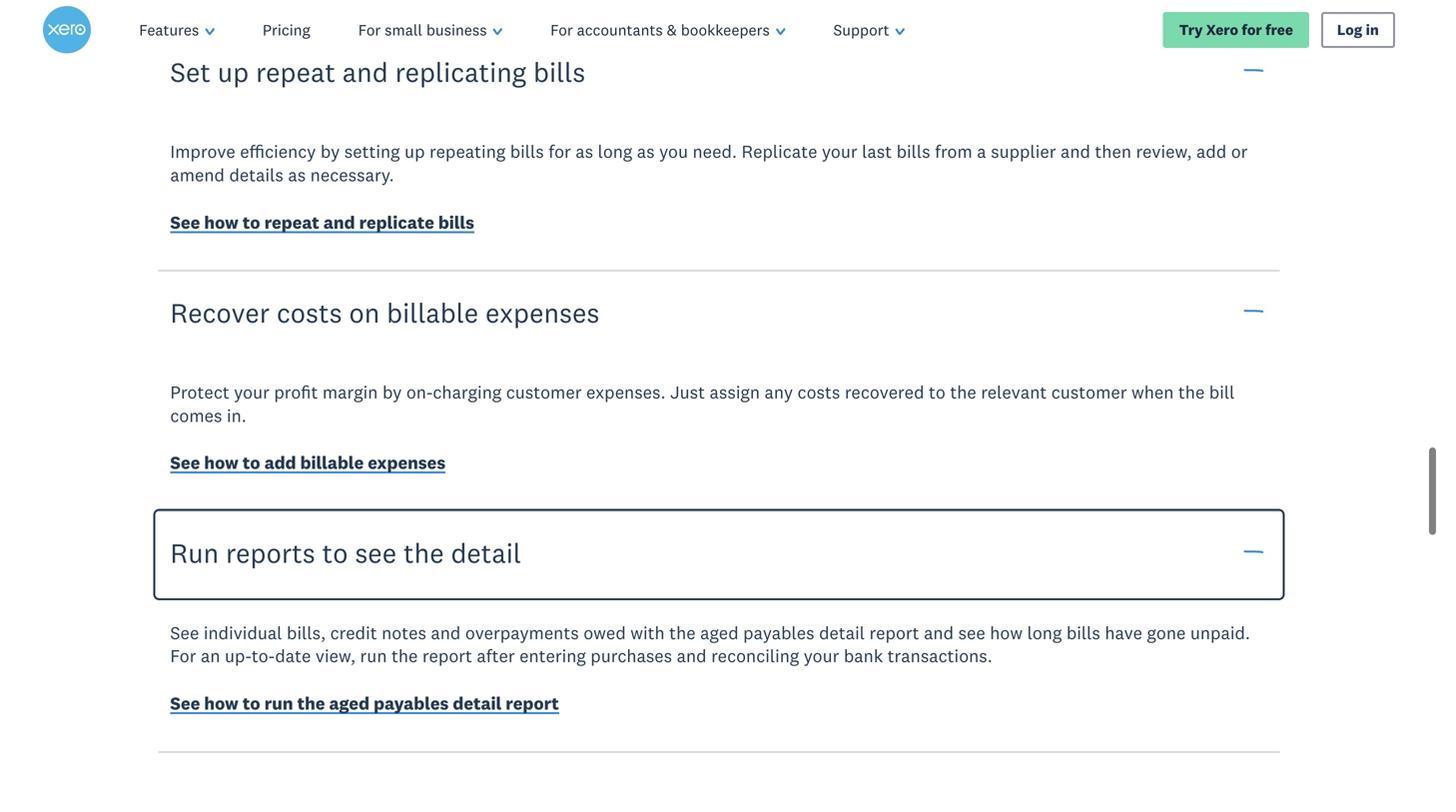 Task type: locate. For each thing, give the bounding box(es) containing it.
detail up overpayments
[[451, 536, 521, 571]]

1 vertical spatial run
[[264, 693, 293, 715]]

customer right the charging
[[506, 381, 582, 403]]

your up in.
[[234, 381, 270, 403]]

run down credit
[[360, 645, 387, 667]]

recovered
[[845, 381, 925, 403]]

bills down accountants
[[534, 55, 586, 89]]

run
[[360, 645, 387, 667], [264, 693, 293, 715]]

for right repeating
[[549, 140, 571, 162]]

1 vertical spatial report
[[423, 645, 473, 667]]

by left on-
[[383, 381, 402, 403]]

1 vertical spatial detail
[[819, 622, 865, 644]]

1 vertical spatial long
[[1028, 622, 1062, 644]]

see up credit
[[355, 536, 397, 571]]

repeat down details
[[264, 211, 320, 233]]

billable
[[387, 296, 479, 330], [300, 452, 364, 474]]

0 vertical spatial payables
[[744, 622, 815, 644]]

&
[[667, 20, 677, 39]]

by
[[321, 140, 340, 162], [383, 381, 402, 403]]

amend
[[170, 164, 225, 186]]

0 vertical spatial see
[[355, 536, 397, 571]]

after
[[477, 645, 515, 667]]

0 horizontal spatial add
[[264, 452, 296, 474]]

necessary.
[[310, 164, 394, 186]]

0 vertical spatial billable
[[387, 296, 479, 330]]

0 vertical spatial costs
[[277, 296, 342, 330]]

run inside see individual bills, credit notes and overpayments owed with the aged payables detail report and see how long bills have gone unpaid. for an up-to-date view, run the report after entering purchases and reconciling your bank transactions.
[[360, 645, 387, 667]]

for left small
[[358, 20, 381, 39]]

charging
[[433, 381, 502, 403]]

and left 'then'
[[1061, 140, 1091, 162]]

margin
[[323, 381, 378, 403]]

for accountants & bookkeepers button
[[527, 0, 810, 60]]

2 vertical spatial your
[[804, 645, 840, 667]]

for left accountants
[[551, 20, 573, 39]]

0 vertical spatial expenses
[[486, 296, 600, 330]]

repeat inside dropdown button
[[256, 55, 336, 89]]

0 vertical spatial run
[[360, 645, 387, 667]]

1 vertical spatial aged
[[329, 693, 370, 715]]

detail up bank at right bottom
[[819, 622, 865, 644]]

to down details
[[243, 211, 260, 233]]

run reports to see the detail element
[[144, 597, 1296, 753]]

4 see from the top
[[170, 693, 200, 715]]

1 horizontal spatial billable
[[387, 296, 479, 330]]

see for see how to repeat and replicate bills
[[170, 211, 200, 233]]

2 horizontal spatial for
[[551, 20, 573, 39]]

0 horizontal spatial long
[[598, 140, 633, 162]]

0 vertical spatial add
[[1197, 140, 1227, 162]]

2 vertical spatial detail
[[453, 693, 502, 715]]

xero
[[1207, 20, 1239, 39]]

1 vertical spatial for
[[549, 140, 571, 162]]

0 horizontal spatial for
[[170, 645, 196, 667]]

3 see from the top
[[170, 622, 199, 644]]

0 vertical spatial by
[[321, 140, 340, 162]]

see inside set up repeat and replicating bills element
[[170, 211, 200, 233]]

entering
[[520, 645, 586, 667]]

detail
[[451, 536, 521, 571], [819, 622, 865, 644], [453, 693, 502, 715]]

1 see from the top
[[170, 211, 200, 233]]

your left bank at right bottom
[[804, 645, 840, 667]]

0 vertical spatial long
[[598, 140, 633, 162]]

add left or
[[1197, 140, 1227, 162]]

1 horizontal spatial by
[[383, 381, 402, 403]]

bookkeepers
[[681, 20, 770, 39]]

log
[[1338, 20, 1363, 39]]

to inside set up repeat and replicating bills element
[[243, 211, 260, 233]]

0 vertical spatial repeat
[[256, 55, 336, 89]]

the up notes
[[404, 536, 444, 571]]

how down in.
[[204, 452, 239, 474]]

long inside improve efficiency by setting up repeating bills for as long as you need. replicate your last bills from a supplier and then review, add or amend details as necessary.
[[598, 140, 633, 162]]

support
[[834, 20, 890, 39]]

1 horizontal spatial for
[[1242, 20, 1263, 39]]

view,
[[316, 645, 356, 667]]

assign
[[710, 381, 760, 403]]

billable right on
[[387, 296, 479, 330]]

how up transactions.
[[990, 622, 1023, 644]]

1 horizontal spatial long
[[1028, 622, 1062, 644]]

your left last
[[822, 140, 858, 162]]

repeat
[[256, 55, 336, 89], [264, 211, 320, 233]]

the down date
[[297, 693, 325, 715]]

pricing link
[[239, 0, 334, 60]]

to
[[243, 211, 260, 233], [929, 381, 946, 403], [243, 452, 260, 474], [322, 536, 348, 571], [243, 693, 260, 715]]

how inside set up repeat and replicating bills element
[[204, 211, 239, 233]]

see individual bills, credit notes and overpayments owed with the aged payables detail report and see how long bills have gone unpaid. for an up-to-date view, run the report after entering purchases and reconciling your bank transactions.
[[170, 622, 1251, 667]]

to for see how to run the aged payables detail report
[[243, 693, 260, 715]]

0 horizontal spatial aged
[[329, 693, 370, 715]]

add down profit
[[264, 452, 296, 474]]

for left the an
[[170, 645, 196, 667]]

how down amend
[[204, 211, 239, 233]]

to right recovered
[[929, 381, 946, 403]]

to down in.
[[243, 452, 260, 474]]

and up transactions.
[[924, 622, 954, 644]]

by inside improve efficiency by setting up repeating bills for as long as you need. replicate your last bills from a supplier and then review, add or amend details as necessary.
[[321, 140, 340, 162]]

bills
[[534, 55, 586, 89], [510, 140, 544, 162], [897, 140, 931, 162], [439, 211, 475, 233], [1067, 622, 1101, 644]]

purchases
[[591, 645, 673, 667]]

see inside "link"
[[170, 693, 200, 715]]

long left have
[[1028, 622, 1062, 644]]

to down "to-" on the left of page
[[243, 693, 260, 715]]

1 vertical spatial by
[[383, 381, 402, 403]]

customer left when
[[1052, 381, 1128, 403]]

see up transactions.
[[959, 622, 986, 644]]

free
[[1266, 20, 1294, 39]]

1 vertical spatial up
[[405, 140, 425, 162]]

xero homepage image
[[43, 6, 91, 54]]

1 vertical spatial expenses
[[368, 452, 446, 474]]

0 vertical spatial aged
[[701, 622, 739, 644]]

0 horizontal spatial for
[[549, 140, 571, 162]]

0 vertical spatial detail
[[451, 536, 521, 571]]

1 vertical spatial add
[[264, 452, 296, 474]]

have
[[1105, 622, 1143, 644]]

0 horizontal spatial payables
[[374, 693, 449, 715]]

1 horizontal spatial payables
[[744, 622, 815, 644]]

as
[[576, 140, 594, 162], [637, 140, 655, 162], [288, 164, 306, 186]]

0 horizontal spatial run
[[264, 693, 293, 715]]

set up repeat and replicating bills button
[[158, 29, 1281, 116]]

how
[[204, 211, 239, 233], [204, 452, 239, 474], [990, 622, 1023, 644], [204, 693, 239, 715]]

and inside improve efficiency by setting up repeating bills for as long as you need. replicate your last bills from a supplier and then review, add or amend details as necessary.
[[1061, 140, 1091, 162]]

to for see how to add billable expenses
[[243, 452, 260, 474]]

to right reports
[[322, 536, 348, 571]]

0 horizontal spatial billable
[[300, 452, 364, 474]]

see inside recover costs on billable expenses element
[[170, 452, 200, 474]]

report
[[870, 622, 920, 644], [423, 645, 473, 667], [506, 693, 559, 715]]

aged up 'reconciling'
[[701, 622, 739, 644]]

detail inside "link"
[[453, 693, 502, 715]]

billable inside dropdown button
[[387, 296, 479, 330]]

costs right any
[[798, 381, 841, 403]]

and down necessary.
[[324, 211, 355, 233]]

when
[[1132, 381, 1174, 403]]

1 horizontal spatial run
[[360, 645, 387, 667]]

1 vertical spatial billable
[[300, 452, 364, 474]]

log in link
[[1322, 12, 1396, 48]]

run
[[170, 536, 219, 571]]

0 horizontal spatial by
[[321, 140, 340, 162]]

see
[[170, 211, 200, 233], [170, 452, 200, 474], [170, 622, 199, 644], [170, 693, 200, 715]]

payables up 'reconciling'
[[744, 622, 815, 644]]

by up necessary.
[[321, 140, 340, 162]]

how down the an
[[204, 693, 239, 715]]

1 vertical spatial your
[[234, 381, 270, 403]]

1 horizontal spatial see
[[959, 622, 986, 644]]

see
[[355, 536, 397, 571], [959, 622, 986, 644]]

1 horizontal spatial costs
[[798, 381, 841, 403]]

up
[[218, 55, 249, 89], [405, 140, 425, 162]]

pricing
[[263, 20, 310, 39]]

bills right replicate
[[439, 211, 475, 233]]

1 horizontal spatial report
[[506, 693, 559, 715]]

to inside dropdown button
[[322, 536, 348, 571]]

recover costs on billable expenses button
[[158, 270, 1281, 357]]

1 horizontal spatial up
[[405, 140, 425, 162]]

bills left have
[[1067, 622, 1101, 644]]

aged inside see individual bills, credit notes and overpayments owed with the aged payables detail report and see how long bills have gone unpaid. for an up-to-date view, run the report after entering purchases and reconciling your bank transactions.
[[701, 622, 739, 644]]

your inside improve efficiency by setting up repeating bills for as long as you need. replicate your last bills from a supplier and then review, add or amend details as necessary.
[[822, 140, 858, 162]]

2 customer from the left
[[1052, 381, 1128, 403]]

run down date
[[264, 693, 293, 715]]

try
[[1180, 20, 1203, 39]]

2 see from the top
[[170, 452, 200, 474]]

business
[[427, 20, 487, 39]]

aged down the view,
[[329, 693, 370, 715]]

2 horizontal spatial as
[[637, 140, 655, 162]]

for for for accountants & bookkeepers
[[551, 20, 573, 39]]

set
[[170, 55, 211, 89]]

0 horizontal spatial up
[[218, 55, 249, 89]]

report inside "link"
[[506, 693, 559, 715]]

to for see how to repeat and replicate bills
[[243, 211, 260, 233]]

how inside recover costs on billable expenses element
[[204, 452, 239, 474]]

add inside recover costs on billable expenses element
[[264, 452, 296, 474]]

1 horizontal spatial for
[[358, 20, 381, 39]]

and down small
[[343, 55, 388, 89]]

a
[[977, 140, 987, 162]]

1 customer from the left
[[506, 381, 582, 403]]

protect
[[170, 381, 230, 403]]

on-
[[407, 381, 433, 403]]

0 vertical spatial your
[[822, 140, 858, 162]]

see inside see individual bills, credit notes and overpayments owed with the aged payables detail report and see how long bills have gone unpaid. for an up-to-date view, run the report after entering purchases and reconciling your bank transactions.
[[170, 622, 199, 644]]

payables
[[744, 622, 815, 644], [374, 693, 449, 715]]

report down 'entering'
[[506, 693, 559, 715]]

how inside "link"
[[204, 693, 239, 715]]

just
[[670, 381, 705, 403]]

unpaid.
[[1191, 622, 1251, 644]]

report left after
[[423, 645, 473, 667]]

payables down notes
[[374, 693, 449, 715]]

the inside "link"
[[297, 693, 325, 715]]

add
[[1197, 140, 1227, 162], [264, 452, 296, 474]]

to inside "link"
[[243, 693, 260, 715]]

repeat down the pricing
[[256, 55, 336, 89]]

or
[[1232, 140, 1248, 162]]

notes
[[382, 622, 427, 644]]

0 vertical spatial for
[[1242, 20, 1263, 39]]

long
[[598, 140, 633, 162], [1028, 622, 1062, 644]]

2 vertical spatial report
[[506, 693, 559, 715]]

1 horizontal spatial customer
[[1052, 381, 1128, 403]]

1 horizontal spatial add
[[1197, 140, 1227, 162]]

1 vertical spatial see
[[959, 622, 986, 644]]

see how to run the aged payables detail report link
[[170, 692, 559, 719]]

any
[[765, 381, 793, 403]]

and
[[343, 55, 388, 89], [1061, 140, 1091, 162], [324, 211, 355, 233], [431, 622, 461, 644], [924, 622, 954, 644], [677, 645, 707, 667]]

to-
[[252, 645, 275, 667]]

1 horizontal spatial as
[[576, 140, 594, 162]]

for left free
[[1242, 20, 1263, 39]]

repeating
[[430, 140, 506, 162]]

0 horizontal spatial expenses
[[368, 452, 446, 474]]

costs left on
[[277, 296, 342, 330]]

customer
[[506, 381, 582, 403], [1052, 381, 1128, 403]]

the
[[951, 381, 977, 403], [1179, 381, 1205, 403], [404, 536, 444, 571], [670, 622, 696, 644], [392, 645, 418, 667], [297, 693, 325, 715]]

detail down after
[[453, 693, 502, 715]]

bills inside dropdown button
[[534, 55, 586, 89]]

0 vertical spatial up
[[218, 55, 249, 89]]

1 vertical spatial payables
[[374, 693, 449, 715]]

2 horizontal spatial report
[[870, 622, 920, 644]]

up right set
[[218, 55, 249, 89]]

up right setting
[[405, 140, 425, 162]]

1 horizontal spatial aged
[[701, 622, 739, 644]]

report up bank at right bottom
[[870, 622, 920, 644]]

aged
[[701, 622, 739, 644], [329, 693, 370, 715]]

1 vertical spatial costs
[[798, 381, 841, 403]]

0 horizontal spatial costs
[[277, 296, 342, 330]]

0 horizontal spatial customer
[[506, 381, 582, 403]]

billable down margin
[[300, 452, 364, 474]]

long left the you
[[598, 140, 633, 162]]

relevant
[[981, 381, 1047, 403]]

0 horizontal spatial see
[[355, 536, 397, 571]]

bills right last
[[897, 140, 931, 162]]

1 horizontal spatial expenses
[[486, 296, 600, 330]]



Task type: describe. For each thing, give the bounding box(es) containing it.
individual
[[204, 622, 282, 644]]

expenses.
[[586, 381, 666, 403]]

expenses inside "recover costs on billable expenses" dropdown button
[[486, 296, 600, 330]]

up inside dropdown button
[[218, 55, 249, 89]]

and right notes
[[431, 622, 461, 644]]

for inside see individual bills, credit notes and overpayments owed with the aged payables detail report and see how long bills have gone unpaid. for an up-to-date view, run the report after entering purchases and reconciling your bank transactions.
[[170, 645, 196, 667]]

set up repeat and replicating bills element
[[144, 116, 1296, 272]]

on
[[349, 296, 380, 330]]

costs inside protect your profit margin by on-charging customer expenses. just assign any costs recovered to the relevant customer when the bill comes in.
[[798, 381, 841, 403]]

bills inside see individual bills, credit notes and overpayments owed with the aged payables detail report and see how long bills have gone unpaid. for an up-to-date view, run the report after entering purchases and reconciling your bank transactions.
[[1067, 622, 1101, 644]]

replicate
[[359, 211, 434, 233]]

1 vertical spatial repeat
[[264, 211, 320, 233]]

for for for small business
[[358, 20, 381, 39]]

the right with
[[670, 622, 696, 644]]

up inside improve efficiency by setting up repeating bills for as long as you need. replicate your last bills from a supplier and then review, add or amend details as necessary.
[[405, 140, 425, 162]]

bill
[[1210, 381, 1235, 403]]

features
[[139, 20, 199, 39]]

see for see how to run the aged payables detail report
[[170, 693, 200, 715]]

run reports to see the detail
[[170, 536, 521, 571]]

and right purchases
[[677, 645, 707, 667]]

the left bill
[[1179, 381, 1205, 403]]

see for see how to add billable expenses
[[170, 452, 200, 474]]

profit
[[274, 381, 318, 403]]

gone
[[1148, 622, 1186, 644]]

an
[[201, 645, 220, 667]]

try xero for free
[[1180, 20, 1294, 39]]

log in
[[1338, 20, 1380, 39]]

protect your profit margin by on-charging customer expenses. just assign any costs recovered to the relevant customer when the bill comes in.
[[170, 381, 1235, 426]]

efficiency
[[240, 140, 316, 162]]

features button
[[115, 0, 239, 60]]

setting
[[345, 140, 400, 162]]

for inside improve efficiency by setting up repeating bills for as long as you need. replicate your last bills from a supplier and then review, add or amend details as necessary.
[[549, 140, 571, 162]]

improve efficiency by setting up repeating bills for as long as you need. replicate your last bills from a supplier and then review, add or amend details as necessary.
[[170, 140, 1248, 186]]

see how to add billable expenses link
[[170, 451, 446, 478]]

0 horizontal spatial report
[[423, 645, 473, 667]]

how for see how to run the aged payables detail report
[[204, 693, 239, 715]]

date
[[275, 645, 311, 667]]

detail inside dropdown button
[[451, 536, 521, 571]]

by inside protect your profit margin by on-charging customer expenses. just assign any costs recovered to the relevant customer when the bill comes in.
[[383, 381, 402, 403]]

in
[[1367, 20, 1380, 39]]

add inside improve efficiency by setting up repeating bills for as long as you need. replicate your last bills from a supplier and then review, add or amend details as necessary.
[[1197, 140, 1227, 162]]

your inside see individual bills, credit notes and overpayments owed with the aged payables detail report and see how long bills have gone unpaid. for an up-to-date view, run the report after entering purchases and reconciling your bank transactions.
[[804, 645, 840, 667]]

in.
[[227, 405, 247, 426]]

review,
[[1137, 140, 1193, 162]]

reports
[[226, 536, 315, 571]]

the left 'relevant'
[[951, 381, 977, 403]]

see how to add billable expenses
[[170, 452, 446, 474]]

improve
[[170, 140, 236, 162]]

set up repeat and replicating bills
[[170, 55, 586, 89]]

see how to repeat and replicate bills link
[[170, 211, 475, 237]]

and inside dropdown button
[[343, 55, 388, 89]]

then
[[1096, 140, 1132, 162]]

see inside dropdown button
[[355, 536, 397, 571]]

0 horizontal spatial as
[[288, 164, 306, 186]]

need.
[[693, 140, 737, 162]]

aged inside "link"
[[329, 693, 370, 715]]

your inside protect your profit margin by on-charging customer expenses. just assign any costs recovered to the relevant customer when the bill comes in.
[[234, 381, 270, 403]]

to for run reports to see the detail
[[322, 536, 348, 571]]

for small business
[[358, 20, 487, 39]]

how for see how to add billable expenses
[[204, 452, 239, 474]]

expenses inside see how to add billable expenses link
[[368, 452, 446, 474]]

the inside dropdown button
[[404, 536, 444, 571]]

for small business button
[[334, 0, 527, 60]]

see how to run the aged payables detail report
[[170, 693, 559, 715]]

recover costs on billable expenses
[[170, 296, 600, 330]]

how for see how to repeat and replicate bills
[[204, 211, 239, 233]]

transactions.
[[888, 645, 993, 667]]

see how to repeat and replicate bills
[[170, 211, 475, 233]]

from
[[935, 140, 973, 162]]

bills,
[[287, 622, 326, 644]]

0 vertical spatial report
[[870, 622, 920, 644]]

to inside protect your profit margin by on-charging customer expenses. just assign any costs recovered to the relevant customer when the bill comes in.
[[929, 381, 946, 403]]

payables inside see individual bills, credit notes and overpayments owed with the aged payables detail report and see how long bills have gone unpaid. for an up-to-date view, run the report after entering purchases and reconciling your bank transactions.
[[744, 622, 815, 644]]

recover
[[170, 296, 270, 330]]

see inside see individual bills, credit notes and overpayments owed with the aged payables detail report and see how long bills have gone unpaid. for an up-to-date view, run the report after entering purchases and reconciling your bank transactions.
[[959, 622, 986, 644]]

bills right repeating
[[510, 140, 544, 162]]

recover costs on billable expenses element
[[144, 357, 1296, 513]]

the down notes
[[392, 645, 418, 667]]

for accountants & bookkeepers
[[551, 20, 770, 39]]

reconciling
[[711, 645, 800, 667]]

bank
[[844, 645, 883, 667]]

try xero for free link
[[1164, 12, 1310, 48]]

accountants
[[577, 20, 663, 39]]

run inside "link"
[[264, 693, 293, 715]]

comes
[[170, 405, 222, 426]]

replicate
[[742, 140, 818, 162]]

credit
[[330, 622, 377, 644]]

costs inside dropdown button
[[277, 296, 342, 330]]

supplier
[[991, 140, 1057, 162]]

owed
[[584, 622, 626, 644]]

replicating
[[395, 55, 527, 89]]

see for see individual bills, credit notes and overpayments owed with the aged payables detail report and see how long bills have gone unpaid. for an up-to-date view, run the report after entering purchases and reconciling your bank transactions.
[[170, 622, 199, 644]]

how inside see individual bills, credit notes and overpayments owed with the aged payables detail report and see how long bills have gone unpaid. for an up-to-date view, run the report after entering purchases and reconciling your bank transactions.
[[990, 622, 1023, 644]]

long inside see individual bills, credit notes and overpayments owed with the aged payables detail report and see how long bills have gone unpaid. for an up-to-date view, run the report after entering purchases and reconciling your bank transactions.
[[1028, 622, 1062, 644]]

details
[[229, 164, 284, 186]]

small
[[385, 20, 423, 39]]

you
[[660, 140, 688, 162]]

with
[[631, 622, 665, 644]]

last
[[862, 140, 892, 162]]

payables inside "link"
[[374, 693, 449, 715]]

overpayments
[[465, 622, 579, 644]]

up-
[[225, 645, 252, 667]]

detail inside see individual bills, credit notes and overpayments owed with the aged payables detail report and see how long bills have gone unpaid. for an up-to-date view, run the report after entering purchases and reconciling your bank transactions.
[[819, 622, 865, 644]]

run reports to see the detail button
[[158, 510, 1281, 597]]

support button
[[810, 0, 929, 60]]



Task type: vqa. For each thing, say whether or not it's contained in the screenshot.
Construction and trades
no



